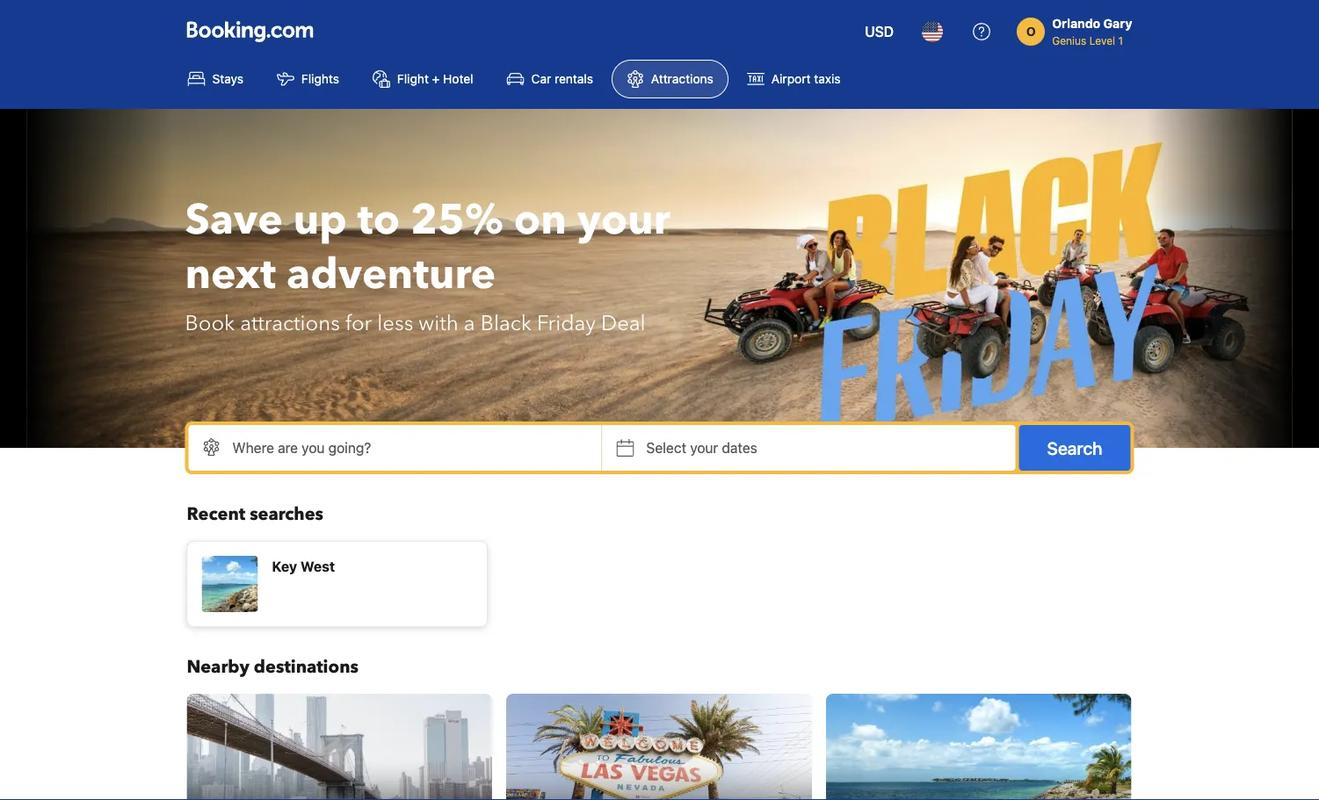 Task type: vqa. For each thing, say whether or not it's contained in the screenshot.
Miles to the bottom
no



Task type: locate. For each thing, give the bounding box(es) containing it.
nearby
[[187, 656, 249, 680]]

your
[[577, 192, 670, 249], [690, 440, 718, 457]]

for
[[345, 309, 372, 338]]

orlando
[[1052, 16, 1101, 31]]

airport taxis link
[[732, 60, 856, 98]]

0 horizontal spatial your
[[577, 192, 670, 249]]

key west image
[[826, 694, 1131, 801]]

car rentals link
[[492, 60, 608, 98]]

key west
[[272, 559, 335, 575]]

gary
[[1104, 16, 1132, 31]]

0 vertical spatial your
[[577, 192, 670, 249]]

your account menu orlando gary genius level 1 element
[[1017, 8, 1139, 48]]

usd
[[865, 23, 894, 40]]

with
[[419, 309, 459, 338]]

destinations
[[254, 656, 359, 680]]

nearby destinations
[[187, 656, 359, 680]]

book
[[185, 309, 235, 338]]

1
[[1118, 34, 1123, 47]]

search button
[[1019, 425, 1131, 471]]

searches
[[250, 503, 323, 527]]

your right on on the top left
[[577, 192, 670, 249]]

25%
[[410, 192, 503, 249]]

save
[[185, 192, 283, 249]]

attractions
[[651, 72, 713, 86]]

key west link
[[187, 541, 488, 628]]

new york image
[[187, 694, 492, 801]]

black
[[480, 309, 532, 338]]

level
[[1090, 34, 1115, 47]]

hotel
[[443, 72, 473, 86]]

1 horizontal spatial your
[[690, 440, 718, 457]]

your left dates
[[690, 440, 718, 457]]

attractions link
[[612, 60, 728, 98]]

airport
[[771, 72, 811, 86]]

las vegas image
[[506, 694, 812, 801]]

rentals
[[555, 72, 593, 86]]

+
[[432, 72, 440, 86]]

flight
[[397, 72, 429, 86]]



Task type: describe. For each thing, give the bounding box(es) containing it.
1 vertical spatial your
[[690, 440, 718, 457]]

to
[[358, 192, 400, 249]]

attractions
[[240, 309, 340, 338]]

flight + hotel
[[397, 72, 473, 86]]

Where are you going? search field
[[189, 425, 602, 471]]

o
[[1026, 24, 1036, 39]]

select
[[646, 440, 686, 457]]

recent
[[187, 503, 245, 527]]

taxis
[[814, 72, 841, 86]]

up
[[293, 192, 347, 249]]

next
[[185, 246, 276, 304]]

booking.com image
[[187, 21, 313, 42]]

a
[[464, 309, 475, 338]]

stays link
[[173, 60, 258, 98]]

stays
[[212, 72, 243, 86]]

deal
[[601, 309, 646, 338]]

less
[[377, 309, 413, 338]]

adventure
[[287, 246, 496, 304]]

flight + hotel link
[[358, 60, 488, 98]]

on
[[514, 192, 567, 249]]

your inside the save up to 25% on your next adventure book attractions for less with a black friday deal
[[577, 192, 670, 249]]

orlando gary genius level 1
[[1052, 16, 1132, 47]]

select your dates
[[646, 440, 757, 457]]

search
[[1047, 438, 1103, 458]]

key
[[272, 559, 297, 575]]

save up to 25% on your next adventure book attractions for less with a black friday deal
[[185, 192, 670, 338]]

car
[[531, 72, 551, 86]]

genius
[[1052, 34, 1087, 47]]

west
[[301, 559, 335, 575]]

flights
[[301, 72, 339, 86]]

flights link
[[262, 60, 354, 98]]

usd button
[[854, 11, 905, 53]]

car rentals
[[531, 72, 593, 86]]

friday
[[537, 309, 596, 338]]

airport taxis
[[771, 72, 841, 86]]

dates
[[722, 440, 757, 457]]

recent searches
[[187, 503, 323, 527]]



